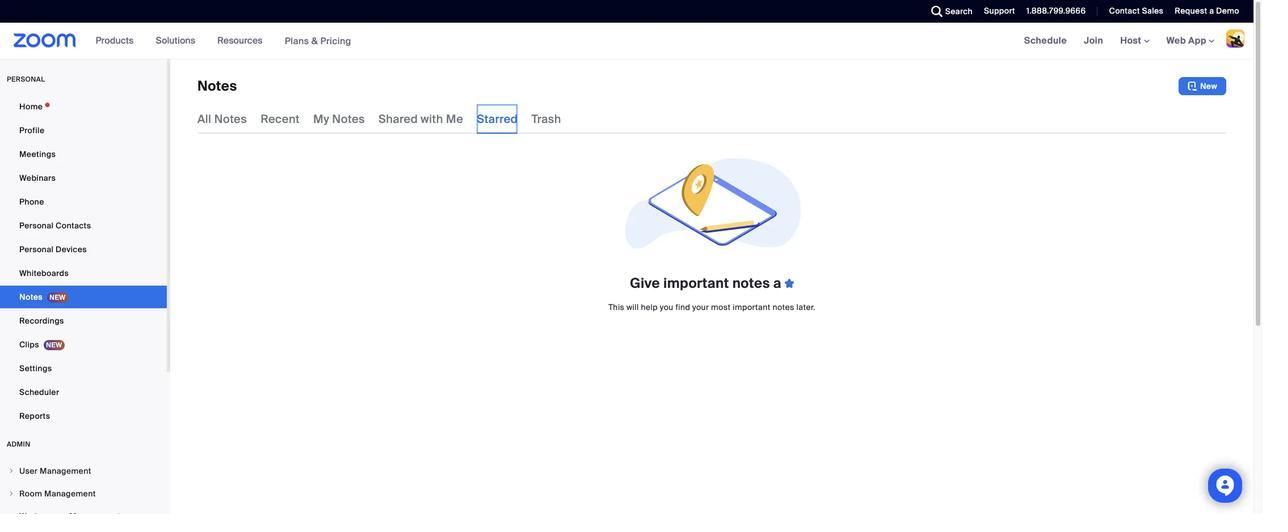 Task type: describe. For each thing, give the bounding box(es) containing it.
all
[[198, 112, 211, 127]]

webinars link
[[0, 167, 167, 190]]

personal devices
[[19, 245, 87, 255]]

scheduler link
[[0, 381, 167, 404]]

resources button
[[217, 23, 268, 59]]

solutions button
[[156, 23, 200, 59]]

reports link
[[0, 405, 167, 428]]

starred
[[477, 112, 518, 127]]

recordings link
[[0, 310, 167, 333]]

profile
[[19, 125, 45, 136]]

management for room management
[[44, 489, 96, 499]]

admin menu menu
[[0, 461, 167, 515]]

contacts
[[56, 221, 91, 231]]

1 vertical spatial a
[[773, 275, 782, 292]]

join link
[[1076, 23, 1112, 59]]

solutions
[[156, 35, 195, 47]]

webinars
[[19, 173, 56, 183]]

notes inside personal menu menu
[[19, 292, 43, 303]]

web app
[[1167, 35, 1207, 47]]

host button
[[1121, 35, 1150, 47]]

personal menu menu
[[0, 95, 167, 429]]

later.
[[797, 303, 816, 313]]

profile link
[[0, 119, 167, 142]]

room
[[19, 489, 42, 499]]

contact
[[1109, 6, 1140, 16]]

recent
[[261, 112, 300, 127]]

request
[[1175, 6, 1208, 16]]

whiteboards
[[19, 268, 69, 279]]

admin
[[7, 440, 31, 450]]

meetings
[[19, 149, 56, 159]]

resources
[[217, 35, 263, 47]]

personal contacts link
[[0, 215, 167, 237]]

your
[[693, 303, 709, 313]]

scheduler
[[19, 388, 59, 398]]

phone link
[[0, 191, 167, 213]]

user
[[19, 467, 38, 477]]

this
[[609, 303, 625, 313]]

banner containing products
[[0, 23, 1254, 60]]

shared
[[379, 112, 418, 127]]

plans
[[285, 35, 309, 47]]

personal for personal contacts
[[19, 221, 54, 231]]

most
[[711, 303, 731, 313]]

new button
[[1179, 77, 1227, 95]]

give
[[630, 275, 660, 292]]

clips
[[19, 340, 39, 350]]

reports
[[19, 412, 50, 422]]

all notes
[[198, 112, 247, 127]]

demo
[[1216, 6, 1240, 16]]

right image
[[8, 491, 15, 498]]

support
[[984, 6, 1015, 16]]

1 vertical spatial notes
[[773, 303, 795, 313]]

1 vertical spatial important
[[733, 303, 771, 313]]

notes up all notes
[[198, 77, 237, 95]]

notes right all
[[214, 112, 247, 127]]

app
[[1189, 35, 1207, 47]]

settings link
[[0, 358, 167, 380]]

user management menu item
[[0, 461, 167, 482]]



Task type: vqa. For each thing, say whether or not it's contained in the screenshot.
Products Dropdown Button
yes



Task type: locate. For each thing, give the bounding box(es) containing it.
products button
[[96, 23, 139, 59]]

banner
[[0, 23, 1254, 60]]

you
[[660, 303, 674, 313]]

personal contacts
[[19, 221, 91, 231]]

0 vertical spatial a
[[1210, 6, 1214, 16]]

personal inside "link"
[[19, 221, 54, 231]]

personal
[[7, 75, 45, 84]]

search button
[[923, 0, 976, 23]]

1 horizontal spatial important
[[733, 303, 771, 313]]

help
[[641, 303, 658, 313]]

0 vertical spatial important
[[664, 275, 729, 292]]

home
[[19, 102, 43, 112]]

zoom logo image
[[14, 33, 76, 48]]

schedule
[[1024, 35, 1067, 47]]

my notes
[[313, 112, 365, 127]]

0 horizontal spatial important
[[664, 275, 729, 292]]

personal
[[19, 221, 54, 231], [19, 245, 54, 255]]

important
[[664, 275, 729, 292], [733, 303, 771, 313]]

contact sales
[[1109, 6, 1164, 16]]

my
[[313, 112, 329, 127]]

a
[[1210, 6, 1214, 16], [773, 275, 782, 292]]

support link
[[976, 0, 1018, 23], [984, 6, 1015, 16]]

personal up whiteboards
[[19, 245, 54, 255]]

new
[[1200, 81, 1217, 91]]

right image
[[8, 468, 15, 475]]

room management
[[19, 489, 96, 499]]

shared with me
[[379, 112, 463, 127]]

host
[[1121, 35, 1144, 47]]

management down user management menu item
[[44, 489, 96, 499]]

&
[[311, 35, 318, 47]]

product information navigation
[[87, 23, 360, 60]]

1 horizontal spatial a
[[1210, 6, 1214, 16]]

management for user management
[[40, 467, 91, 477]]

notes link
[[0, 286, 167, 309]]

will
[[627, 303, 639, 313]]

with
[[421, 112, 443, 127]]

room management menu item
[[0, 484, 167, 505]]

find
[[676, 303, 690, 313]]

notes
[[733, 275, 770, 292], [773, 303, 795, 313]]

1 horizontal spatial notes
[[773, 303, 795, 313]]

tabs of all notes page tab list
[[198, 104, 561, 134]]

products
[[96, 35, 134, 47]]

request a demo link
[[1167, 0, 1254, 23], [1175, 6, 1240, 16]]

0 vertical spatial personal
[[19, 221, 54, 231]]

1 vertical spatial personal
[[19, 245, 54, 255]]

0 horizontal spatial a
[[773, 275, 782, 292]]

notes
[[198, 77, 237, 95], [214, 112, 247, 127], [332, 112, 365, 127], [19, 292, 43, 303]]

web app button
[[1167, 35, 1215, 47]]

web
[[1167, 35, 1186, 47]]

0 vertical spatial notes
[[733, 275, 770, 292]]

management inside menu item
[[40, 467, 91, 477]]

plans & pricing link
[[285, 35, 351, 47], [285, 35, 351, 47]]

profile picture image
[[1227, 30, 1245, 48]]

schedule link
[[1016, 23, 1076, 59]]

this will help you find your most important notes later.
[[609, 303, 816, 313]]

whiteboards link
[[0, 262, 167, 285]]

important right most on the right bottom of page
[[733, 303, 771, 313]]

notes left "later."
[[773, 303, 795, 313]]

sales
[[1142, 6, 1164, 16]]

me
[[446, 112, 463, 127]]

phone
[[19, 197, 44, 207]]

1 vertical spatial management
[[44, 489, 96, 499]]

meetings link
[[0, 143, 167, 166]]

personal down phone
[[19, 221, 54, 231]]

personal devices link
[[0, 238, 167, 261]]

1.888.799.9666 button
[[1018, 0, 1089, 23], [1027, 6, 1086, 16]]

recordings
[[19, 316, 64, 326]]

0 vertical spatial management
[[40, 467, 91, 477]]

notes up recordings
[[19, 292, 43, 303]]

management inside menu item
[[44, 489, 96, 499]]

pricing
[[320, 35, 351, 47]]

user management
[[19, 467, 91, 477]]

give important notes a
[[630, 275, 785, 292]]

management up room management
[[40, 467, 91, 477]]

management
[[40, 467, 91, 477], [44, 489, 96, 499]]

0 horizontal spatial notes
[[733, 275, 770, 292]]

meetings navigation
[[1016, 23, 1254, 60]]

personal for personal devices
[[19, 245, 54, 255]]

settings
[[19, 364, 52, 374]]

devices
[[56, 245, 87, 255]]

join
[[1084, 35, 1103, 47]]

1.888.799.9666
[[1027, 6, 1086, 16]]

home link
[[0, 95, 167, 118]]

trash
[[531, 112, 561, 127]]

request a demo
[[1175, 6, 1240, 16]]

notes right my
[[332, 112, 365, 127]]

notes up this will help you find your most important notes later.
[[733, 275, 770, 292]]

1 personal from the top
[[19, 221, 54, 231]]

important up your
[[664, 275, 729, 292]]

2 personal from the top
[[19, 245, 54, 255]]

search
[[945, 6, 973, 16]]

plans & pricing
[[285, 35, 351, 47]]

contact sales link
[[1101, 0, 1167, 23], [1109, 6, 1164, 16]]

clips link
[[0, 334, 167, 356]]



